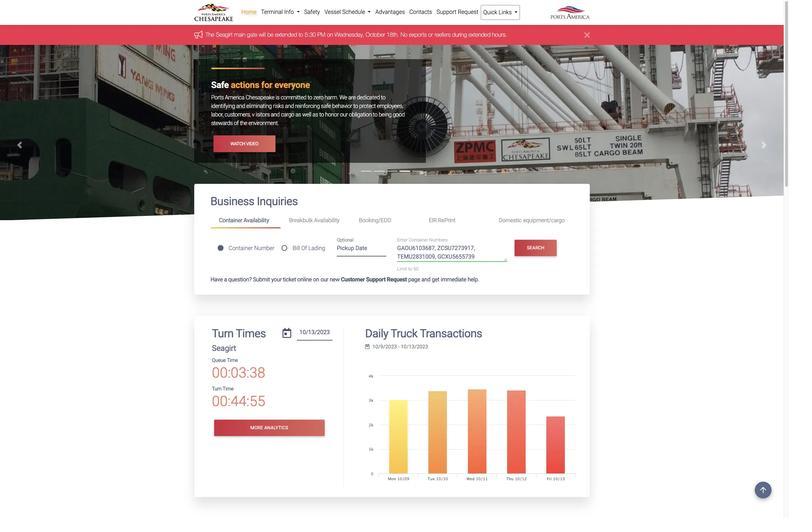 Task type: vqa. For each thing, say whether or not it's contained in the screenshot.
Phone number text field at the bottom of the page
no



Task type: locate. For each thing, give the bounding box(es) containing it.
0 vertical spatial on
[[327, 32, 333, 38]]

contacts
[[410, 9, 432, 15]]

container for container number
[[229, 245, 253, 252]]

0 horizontal spatial extended
[[275, 32, 297, 38]]

customer support request link
[[341, 276, 407, 283]]

Enter Container Numbers text field
[[397, 244, 507, 262]]

support
[[437, 9, 457, 15], [366, 276, 386, 283]]

main content containing 00:03:38
[[189, 184, 595, 518]]

well
[[302, 111, 311, 118]]

0 horizontal spatial our
[[321, 276, 328, 283]]

is
[[276, 94, 280, 101]]

quick
[[483, 9, 497, 16]]

to up 'employees,'
[[381, 94, 386, 101]]

we
[[340, 94, 347, 101]]

time inside queue time 00:03:38
[[227, 358, 238, 364]]

as right well
[[313, 111, 318, 118]]

time
[[227, 358, 238, 364], [223, 386, 234, 392]]

lading
[[309, 245, 325, 252]]

time for 00:03:38
[[227, 358, 238, 364]]

container left number
[[229, 245, 253, 252]]

2 turn from the top
[[212, 386, 222, 392]]

calendar week image
[[365, 344, 370, 349]]

0 horizontal spatial availability
[[244, 217, 269, 224]]

have
[[211, 276, 223, 283]]

container right enter
[[409, 237, 428, 243]]

support up reefers in the top right of the page
[[437, 9, 457, 15]]

our inside ports america chesapeake is committed to zero harm. we are dedicated to identifying and                         eliminating risks and reinforcing safe behavior to protect employees, labor, customers, v                         isitors and cargo as well as to honor our obligation to being good stewards of the environment.
[[340, 111, 348, 118]]

as left well
[[296, 111, 301, 118]]

to inside "main content"
[[408, 266, 412, 272]]

obligation
[[349, 111, 372, 118]]

0 vertical spatial support
[[437, 9, 457, 15]]

question?
[[228, 276, 252, 283]]

the seagirt main gate will be extended to 5:30 pm on wednesday, october 18th.  no exports or reefers during extended hours. alert
[[0, 25, 784, 45]]

1 vertical spatial seagirt
[[212, 344, 236, 353]]

advantages link
[[373, 5, 407, 19]]

equipment/cargo
[[523, 217, 565, 224]]

as
[[296, 111, 301, 118], [313, 111, 318, 118]]

enter
[[397, 237, 408, 243]]

have a question? submit your ticket online on our new customer support request page and get immediate help.
[[211, 276, 479, 283]]

0 vertical spatial request
[[458, 9, 479, 15]]

availability for breakbulk availability
[[314, 217, 340, 224]]

container number
[[229, 245, 275, 252]]

turn up 00:44:55
[[212, 386, 222, 392]]

your
[[271, 276, 282, 283]]

availability down business inquiries
[[244, 217, 269, 224]]

october
[[366, 32, 385, 38]]

links
[[499, 9, 512, 16]]

contacts link
[[407, 5, 434, 19]]

to left being
[[373, 111, 378, 118]]

0 vertical spatial container
[[219, 217, 242, 224]]

ports
[[211, 94, 224, 101]]

10/9/2023
[[373, 344, 397, 350]]

transactions
[[420, 327, 482, 340]]

1 horizontal spatial our
[[340, 111, 348, 118]]

1 vertical spatial time
[[223, 386, 234, 392]]

on right the online
[[313, 276, 319, 283]]

our left new
[[321, 276, 328, 283]]

0 vertical spatial our
[[340, 111, 348, 118]]

seagirt right 'the' on the left
[[216, 32, 233, 38]]

time right queue
[[227, 358, 238, 364]]

the seagirt main gate will be extended to 5:30 pm on wednesday, october 18th.  no exports or reefers during extended hours.
[[206, 32, 507, 38]]

watch video
[[230, 141, 258, 146]]

vessel schedule
[[325, 9, 367, 15]]

1 vertical spatial on
[[313, 276, 319, 283]]

bullhorn image
[[194, 31, 206, 38]]

breakbulk availability link
[[280, 214, 350, 227]]

main content
[[189, 184, 595, 518]]

submit
[[253, 276, 270, 283]]

turn up queue
[[212, 327, 234, 340]]

request down limit
[[387, 276, 407, 283]]

time up 00:44:55
[[223, 386, 234, 392]]

None text field
[[297, 327, 333, 341]]

optional
[[337, 237, 354, 243]]

extended right be
[[275, 32, 297, 38]]

extended right during
[[469, 32, 491, 38]]

pm
[[318, 32, 326, 38]]

labor,
[[211, 111, 224, 118]]

gate
[[247, 32, 257, 38]]

on
[[327, 32, 333, 38], [313, 276, 319, 283]]

1 vertical spatial turn
[[212, 386, 222, 392]]

on inside alert
[[327, 32, 333, 38]]

breakbulk availability
[[289, 217, 340, 224]]

america
[[225, 94, 245, 101]]

50
[[413, 266, 419, 272]]

1 availability from the left
[[244, 217, 269, 224]]

request left the quick
[[458, 9, 479, 15]]

turn for turn times
[[212, 327, 234, 340]]

1 extended from the left
[[275, 32, 297, 38]]

to left the 50
[[408, 266, 412, 272]]

eir
[[429, 217, 437, 224]]

limit to 50
[[397, 266, 419, 272]]

and left get
[[422, 276, 431, 283]]

1 horizontal spatial request
[[458, 9, 479, 15]]

2 vertical spatial container
[[229, 245, 253, 252]]

eir reprint
[[429, 217, 456, 224]]

our down 'behavior'
[[340, 111, 348, 118]]

turn inside turn time 00:44:55
[[212, 386, 222, 392]]

queue
[[212, 358, 226, 364]]

harm.
[[325, 94, 338, 101]]

terminal info link
[[259, 5, 302, 19]]

chesapeake
[[246, 94, 275, 101]]

1 vertical spatial request
[[387, 276, 407, 283]]

seagirt up queue
[[212, 344, 236, 353]]

to left 5:30
[[299, 32, 303, 38]]

enter container numbers
[[397, 237, 448, 243]]

container
[[219, 217, 242, 224], [409, 237, 428, 243], [229, 245, 253, 252]]

to left "zero"
[[308, 94, 312, 101]]

availability right breakbulk
[[314, 217, 340, 224]]

support right "customer"
[[366, 276, 386, 283]]

container down the business on the top left
[[219, 217, 242, 224]]

stewards
[[211, 120, 233, 127]]

1 vertical spatial our
[[321, 276, 328, 283]]

terminal info
[[261, 9, 295, 15]]

and up cargo
[[285, 103, 294, 110]]

0 vertical spatial seagirt
[[216, 32, 233, 38]]

1 horizontal spatial availability
[[314, 217, 340, 224]]

daily
[[365, 327, 388, 340]]

truck
[[391, 327, 418, 340]]

turn times
[[212, 327, 266, 340]]

0 horizontal spatial on
[[313, 276, 319, 283]]

1 turn from the top
[[212, 327, 234, 340]]

and down risks at the left top
[[271, 111, 280, 118]]

time inside turn time 00:44:55
[[223, 386, 234, 392]]

risks
[[273, 103, 284, 110]]

0 horizontal spatial support
[[366, 276, 386, 283]]

a
[[224, 276, 227, 283]]

home
[[241, 9, 257, 15]]

numbers
[[429, 237, 448, 243]]

1 horizontal spatial on
[[327, 32, 333, 38]]

booking/edo
[[359, 217, 391, 224]]

page
[[408, 276, 420, 283]]

zero
[[313, 94, 323, 101]]

0 vertical spatial time
[[227, 358, 238, 364]]

domestic
[[499, 217, 522, 224]]

0 horizontal spatial as
[[296, 111, 301, 118]]

2 availability from the left
[[314, 217, 340, 224]]

environment.
[[248, 120, 279, 127]]

limit
[[397, 266, 407, 272]]

support request link
[[434, 5, 481, 19]]

reefers
[[435, 32, 451, 38]]

0 vertical spatial turn
[[212, 327, 234, 340]]

the
[[206, 32, 214, 38]]

0 horizontal spatial request
[[387, 276, 407, 283]]

queue time 00:03:38
[[212, 358, 265, 381]]

1 horizontal spatial extended
[[469, 32, 491, 38]]

1 horizontal spatial as
[[313, 111, 318, 118]]

calendar day image
[[283, 328, 291, 338]]

to inside alert
[[299, 32, 303, 38]]

5:30
[[305, 32, 316, 38]]

eliminating
[[246, 103, 272, 110]]

turn
[[212, 327, 234, 340], [212, 386, 222, 392]]

quick links
[[483, 9, 513, 16]]

10/9/2023 - 10/13/2023
[[373, 344, 428, 350]]

on right pm
[[327, 32, 333, 38]]

times
[[236, 327, 266, 340]]

the
[[240, 120, 247, 127]]

2 extended from the left
[[469, 32, 491, 38]]

container for container availability
[[219, 217, 242, 224]]



Task type: describe. For each thing, give the bounding box(es) containing it.
seagirt inside "main content"
[[212, 344, 236, 353]]

of
[[301, 245, 307, 252]]

terminal
[[261, 9, 283, 15]]

availability for container availability
[[244, 217, 269, 224]]

home link
[[239, 5, 259, 19]]

close image
[[585, 31, 590, 39]]

business inquiries
[[211, 195, 298, 208]]

schedule
[[342, 9, 365, 15]]

watch
[[230, 141, 245, 146]]

hours.
[[492, 32, 507, 38]]

1 horizontal spatial support
[[437, 9, 457, 15]]

to down safe
[[319, 111, 324, 118]]

everyone
[[275, 80, 310, 90]]

and inside "main content"
[[422, 276, 431, 283]]

turn for turn time 00:44:55
[[212, 386, 222, 392]]

turn time 00:44:55
[[212, 386, 265, 410]]

vessel
[[325, 9, 341, 15]]

no
[[401, 32, 408, 38]]

2 as from the left
[[313, 111, 318, 118]]

being
[[379, 111, 392, 118]]

booking/edo link
[[350, 214, 420, 227]]

reinforcing
[[295, 103, 320, 110]]

1 vertical spatial support
[[366, 276, 386, 283]]

seagirt inside alert
[[216, 32, 233, 38]]

on inside "main content"
[[313, 276, 319, 283]]

isitors
[[256, 111, 270, 118]]

are
[[348, 94, 356, 101]]

be
[[267, 32, 274, 38]]

the seagirt main gate will be extended to 5:30 pm on wednesday, october 18th.  no exports or reefers during extended hours. link
[[206, 32, 507, 38]]

container availability
[[219, 217, 269, 224]]

employees,
[[377, 103, 403, 110]]

10/13/2023
[[401, 344, 428, 350]]

advantages
[[375, 9, 405, 15]]

inquiries
[[257, 195, 298, 208]]

get
[[432, 276, 440, 283]]

ports america chesapeake is committed to zero harm. we are dedicated to identifying and                         eliminating risks and reinforcing safe behavior to protect employees, labor, customers, v                         isitors and cargo as well as to honor our obligation to being good stewards of the environment.
[[211, 94, 405, 127]]

daily truck transactions
[[365, 327, 482, 340]]

container availability link
[[211, 214, 280, 228]]

domestic equipment/cargo
[[499, 217, 565, 224]]

00:44:55
[[212, 393, 265, 410]]

cargo
[[281, 111, 294, 118]]

behavior
[[332, 103, 352, 110]]

more
[[250, 425, 263, 431]]

actions
[[231, 80, 259, 90]]

and up customers, on the left
[[236, 103, 245, 110]]

video
[[246, 141, 258, 146]]

ticket
[[283, 276, 296, 283]]

of
[[234, 120, 239, 127]]

help.
[[468, 276, 479, 283]]

analytics
[[264, 425, 288, 431]]

domestic equipment/cargo link
[[490, 214, 573, 227]]

quick links link
[[481, 5, 520, 20]]

1 vertical spatial container
[[409, 237, 428, 243]]

safety image
[[0, 45, 784, 383]]

will
[[259, 32, 266, 38]]

time for 00:44:55
[[223, 386, 234, 392]]

protect
[[359, 103, 376, 110]]

bill
[[293, 245, 300, 252]]

safe
[[211, 80, 229, 90]]

search button
[[515, 240, 557, 256]]

for
[[261, 80, 272, 90]]

info
[[284, 9, 294, 15]]

00:03:38
[[212, 365, 265, 381]]

bill of lading
[[293, 245, 325, 252]]

dedicated
[[357, 94, 380, 101]]

request inside "main content"
[[387, 276, 407, 283]]

1 as from the left
[[296, 111, 301, 118]]

Optional text field
[[337, 243, 387, 257]]

wednesday,
[[335, 32, 364, 38]]

search
[[527, 245, 545, 251]]

safety link
[[302, 5, 322, 19]]

during
[[452, 32, 467, 38]]

to down 'are'
[[353, 103, 358, 110]]

safe actions for everyone
[[211, 80, 310, 90]]

identifying
[[211, 103, 235, 110]]

-
[[398, 344, 400, 350]]

support request
[[437, 9, 479, 15]]

our inside "main content"
[[321, 276, 328, 283]]

business
[[211, 195, 254, 208]]

honor
[[325, 111, 339, 118]]

go to top image
[[755, 482, 772, 499]]

committed
[[281, 94, 306, 101]]



